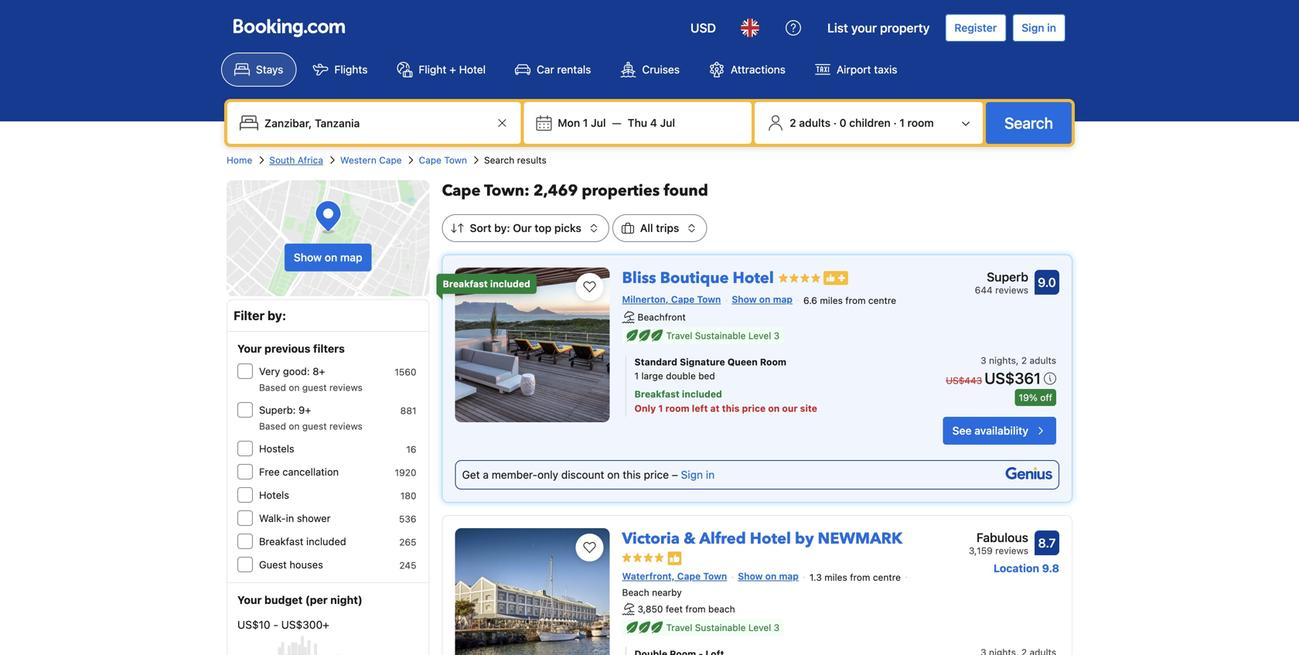 Task type: locate. For each thing, give the bounding box(es) containing it.
1 inside 'dropdown button'
[[900, 116, 905, 129]]

2 vertical spatial map
[[779, 571, 799, 582]]

us$10
[[238, 619, 270, 631]]

town up the beach
[[704, 571, 727, 582]]

16
[[406, 444, 417, 455]]

1 vertical spatial show on map
[[732, 294, 793, 305]]

1 your from the top
[[238, 342, 262, 355]]

1 vertical spatial by:
[[268, 308, 286, 323]]

only
[[635, 403, 656, 414]]

africa
[[298, 155, 323, 166]]

0 vertical spatial this
[[722, 403, 740, 414]]

3 down 1.3 miles from centre beach nearby
[[774, 622, 780, 633]]

fabulous element
[[969, 528, 1029, 547]]

0 horizontal spatial ·
[[834, 116, 837, 129]]

adults
[[799, 116, 831, 129], [1030, 355, 1057, 366]]

1 travel sustainable level 3 from the top
[[667, 330, 780, 341]]

centre right 6.6
[[869, 295, 897, 306]]

2 vertical spatial in
[[286, 513, 294, 524]]

breakfast up guest
[[259, 536, 304, 547]]

1 vertical spatial in
[[706, 468, 715, 481]]

show
[[294, 251, 322, 264], [732, 294, 757, 305], [738, 571, 763, 582]]

based on guest reviews for good:
[[259, 382, 363, 393]]

room right children
[[908, 116, 934, 129]]

0 vertical spatial map
[[340, 251, 363, 264]]

1 right only
[[659, 403, 663, 414]]

1 horizontal spatial jul
[[660, 116, 675, 129]]

2
[[790, 116, 797, 129], [1022, 355, 1027, 366]]

nights
[[990, 355, 1016, 366]]

0 vertical spatial centre
[[869, 295, 897, 306]]

from down newmark
[[850, 572, 871, 583]]

0 vertical spatial town
[[444, 155, 467, 166]]

+
[[450, 63, 456, 76]]

2 guest from the top
[[302, 421, 327, 432]]

miles inside property group
[[820, 295, 843, 306]]

1 travel from the top
[[667, 330, 693, 341]]

9.0
[[1038, 275, 1057, 290]]

children
[[850, 116, 891, 129]]

centre inside property group
[[869, 295, 897, 306]]

car rentals
[[537, 63, 591, 76]]

breakfast up only
[[635, 389, 680, 399]]

reviews down superb
[[996, 285, 1029, 296]]

0 horizontal spatial 2
[[790, 116, 797, 129]]

based on guest reviews down 9+
[[259, 421, 363, 432]]

reviews down fabulous
[[996, 545, 1029, 556]]

travel sustainable level 3
[[667, 330, 780, 341], [667, 622, 780, 633]]

2 based from the top
[[259, 421, 286, 432]]

breakfast included up houses
[[259, 536, 346, 547]]

0 vertical spatial 2
[[790, 116, 797, 129]]

search results
[[484, 155, 547, 166]]

on inside the standard signature queen room 1 large double bed breakfast included only 1 room left at this price on our site
[[768, 403, 780, 414]]

room left left
[[666, 403, 690, 414]]

Where are you going? field
[[258, 109, 493, 137]]

sustainable down the beach
[[695, 622, 746, 633]]

search for search
[[1005, 114, 1054, 132]]

1 left large
[[635, 370, 639, 381]]

1 based on guest reviews from the top
[[259, 382, 363, 393]]

1 vertical spatial breakfast
[[635, 389, 680, 399]]

superb element
[[975, 268, 1029, 286]]

from down this property is part of our preferred plus programme. it is committed to providing outstanding service and excellent value. it will pay us a higher commission if you make a booking. icon at the top right of page
[[846, 295, 866, 306]]

0 horizontal spatial breakfast included
[[259, 536, 346, 547]]

travel inside property group
[[667, 330, 693, 341]]

centre for 6.6 miles from centre
[[869, 295, 897, 306]]

0 horizontal spatial jul
[[591, 116, 606, 129]]

2 vertical spatial town
[[704, 571, 727, 582]]

1 horizontal spatial breakfast included
[[443, 279, 531, 289]]

show on map for bliss
[[732, 294, 793, 305]]

queen
[[728, 357, 758, 367]]

us$361
[[985, 369, 1041, 387]]

(per
[[305, 594, 328, 607]]

breakfast inside the standard signature queen room 1 large double bed breakfast included only 1 room left at this price on our site
[[635, 389, 680, 399]]

0 vertical spatial from
[[846, 295, 866, 306]]

town for bliss
[[697, 294, 721, 305]]

town down bliss boutique hotel
[[697, 294, 721, 305]]

9+
[[299, 404, 311, 416]]

1 horizontal spatial 2
[[1022, 355, 1027, 366]]

1 horizontal spatial price
[[742, 403, 766, 414]]

us$443
[[946, 375, 983, 386]]

blue genius logo image
[[1006, 467, 1053, 480], [1006, 467, 1053, 480]]

cape right western
[[379, 155, 402, 166]]

based down 'very'
[[259, 382, 286, 393]]

1 vertical spatial sign in link
[[681, 468, 715, 481]]

2 horizontal spatial in
[[1048, 21, 1057, 34]]

level inside property group
[[749, 330, 772, 341]]

from for 3,850
[[686, 604, 706, 614]]

2 vertical spatial show on map
[[738, 571, 799, 582]]

1 right children
[[900, 116, 905, 129]]

centre
[[869, 295, 897, 306], [873, 572, 901, 583]]

search for search results
[[484, 155, 515, 166]]

1 vertical spatial your
[[238, 594, 262, 607]]

beachfront
[[638, 312, 686, 322]]

0 vertical spatial price
[[742, 403, 766, 414]]

in for walk-in shower
[[286, 513, 294, 524]]

2 jul from the left
[[660, 116, 675, 129]]

2 vertical spatial hotel
[[750, 528, 791, 550]]

this property is part of our preferred plus programme. it is committed to providing outstanding service and excellent value. it will pay us a higher commission if you make a booking. image
[[824, 271, 849, 285]]

show inside property group
[[732, 294, 757, 305]]

alfred
[[700, 528, 746, 550]]

sign in link right –
[[681, 468, 715, 481]]

list
[[828, 21, 849, 35]]

waterfront,
[[622, 571, 675, 582]]

travel down feet
[[667, 622, 693, 633]]

adults right ,
[[1030, 355, 1057, 366]]

beach
[[622, 587, 650, 598]]

breakfast
[[443, 279, 488, 289], [635, 389, 680, 399], [259, 536, 304, 547]]

rentals
[[557, 63, 591, 76]]

travel sustainable level 3 inside property group
[[667, 330, 780, 341]]

from right feet
[[686, 604, 706, 614]]

sustainable inside property group
[[695, 330, 746, 341]]

miles for 6.6
[[820, 295, 843, 306]]

in inside property group
[[706, 468, 715, 481]]

this right at at the bottom
[[722, 403, 740, 414]]

0 horizontal spatial included
[[306, 536, 346, 547]]

newmark
[[818, 528, 903, 550]]

0 vertical spatial based on guest reviews
[[259, 382, 363, 393]]

guest houses
[[259, 559, 323, 571]]

fabulous 3,159 reviews
[[969, 530, 1029, 556]]

1 vertical spatial this
[[623, 468, 641, 481]]

1 based from the top
[[259, 382, 286, 393]]

0 vertical spatial show
[[294, 251, 322, 264]]

included up left
[[682, 389, 722, 399]]

2 travel from the top
[[667, 622, 693, 633]]

usd button
[[681, 9, 726, 46]]

this property is part of our preferred partner programme. it is committed to providing commendable service and good value. it will pay us a higher commission if you make a booking. image
[[667, 551, 683, 566]]

1 vertical spatial price
[[644, 468, 669, 481]]

sign right –
[[681, 468, 703, 481]]

hotel for flight + hotel
[[459, 63, 486, 76]]

home link
[[227, 153, 252, 167]]

0 horizontal spatial room
[[666, 403, 690, 414]]

level for hotel
[[749, 330, 772, 341]]

1 horizontal spatial adults
[[1030, 355, 1057, 366]]

1 vertical spatial search
[[484, 155, 515, 166]]

3
[[774, 330, 780, 341], [981, 355, 987, 366], [774, 622, 780, 633]]

1 guest from the top
[[302, 382, 327, 393]]

jul right 4
[[660, 116, 675, 129]]

cape right western cape
[[419, 155, 442, 166]]

2 horizontal spatial included
[[682, 389, 722, 399]]

reviews inside superb 644 reviews
[[996, 285, 1029, 296]]

breakfast down sort
[[443, 279, 488, 289]]

scored 9.0 element
[[1035, 270, 1060, 295]]

4
[[650, 116, 657, 129]]

left
[[692, 403, 708, 414]]

1 vertical spatial adults
[[1030, 355, 1057, 366]]

from inside 1.3 miles from centre beach nearby
[[850, 572, 871, 583]]

in right –
[[706, 468, 715, 481]]

1 horizontal spatial in
[[706, 468, 715, 481]]

0 vertical spatial by:
[[495, 222, 510, 234]]

breakfast included down sort
[[443, 279, 531, 289]]

guest down 9+
[[302, 421, 327, 432]]

· left "0"
[[834, 116, 837, 129]]

based on guest reviews
[[259, 382, 363, 393], [259, 421, 363, 432]]

travel sustainable level 3 up queen
[[667, 330, 780, 341]]

travel sustainable level 3 down the beach
[[667, 622, 780, 633]]

0 vertical spatial adults
[[799, 116, 831, 129]]

our
[[782, 403, 798, 414]]

cape down the boutique
[[671, 294, 695, 305]]

1 vertical spatial travel
[[667, 622, 693, 633]]

1 vertical spatial guest
[[302, 421, 327, 432]]

2 inside property group
[[1022, 355, 1027, 366]]

walk-
[[259, 513, 286, 524]]

1 vertical spatial town
[[697, 294, 721, 305]]

your budget (per night)
[[238, 594, 363, 607]]

1 sustainable from the top
[[695, 330, 746, 341]]

0 horizontal spatial in
[[286, 513, 294, 524]]

jul left —
[[591, 116, 606, 129]]

0 vertical spatial travel
[[667, 330, 693, 341]]

1 horizontal spatial by:
[[495, 222, 510, 234]]

your up 'us$10' at the bottom
[[238, 594, 262, 607]]

on inside show on map button
[[325, 251, 338, 264]]

0 vertical spatial travel sustainable level 3
[[667, 330, 780, 341]]

1 vertical spatial 3
[[981, 355, 987, 366]]

1.3 miles from centre beach nearby
[[622, 572, 901, 598]]

hotel left by on the bottom of the page
[[750, 528, 791, 550]]

sign in link right register link
[[1013, 14, 1066, 42]]

1 vertical spatial based
[[259, 421, 286, 432]]

miles for 1.3
[[825, 572, 848, 583]]

0 vertical spatial room
[[908, 116, 934, 129]]

town left search results
[[444, 155, 467, 166]]

1 vertical spatial sign
[[681, 468, 703, 481]]

found
[[664, 180, 709, 202]]

hotel right + on the left of page
[[459, 63, 486, 76]]

flights
[[335, 63, 368, 76]]

1 vertical spatial room
[[666, 403, 690, 414]]

cape down this property is part of our preferred partner programme. it is committed to providing commendable service and good value. it will pay us a higher commission if you make a booking. image
[[678, 571, 701, 582]]

0 vertical spatial hotel
[[459, 63, 486, 76]]

0 vertical spatial sign in link
[[1013, 14, 1066, 42]]

by
[[795, 528, 814, 550]]

1 horizontal spatial search
[[1005, 114, 1054, 132]]

0 vertical spatial guest
[[302, 382, 327, 393]]

map inside property group
[[773, 294, 793, 305]]

1 horizontal spatial room
[[908, 116, 934, 129]]

miles inside 1.3 miles from centre beach nearby
[[825, 572, 848, 583]]

get a member-only discount on this price – sign in
[[462, 468, 715, 481]]

miles right 6.6
[[820, 295, 843, 306]]

2 vertical spatial from
[[686, 604, 706, 614]]

all trips
[[640, 222, 680, 234]]

from inside property group
[[846, 295, 866, 306]]

· right children
[[894, 116, 897, 129]]

cape for waterfront, cape town
[[678, 571, 701, 582]]

jul
[[591, 116, 606, 129], [660, 116, 675, 129]]

in right register
[[1048, 21, 1057, 34]]

2 travel sustainable level 3 from the top
[[667, 622, 780, 633]]

list your property
[[828, 21, 930, 35]]

sustainable up signature
[[695, 330, 746, 341]]

2 based on guest reviews from the top
[[259, 421, 363, 432]]

2 vertical spatial 3
[[774, 622, 780, 633]]

1 vertical spatial show
[[732, 294, 757, 305]]

0 vertical spatial sustainable
[[695, 330, 746, 341]]

superb:
[[259, 404, 296, 416]]

0 horizontal spatial search
[[484, 155, 515, 166]]

guest for good:
[[302, 382, 327, 393]]

centre for 1.3 miles from centre beach nearby
[[873, 572, 901, 583]]

cape down "cape town"
[[442, 180, 481, 202]]

miles right 1.3
[[825, 572, 848, 583]]

centre down newmark
[[873, 572, 901, 583]]

0 horizontal spatial by:
[[268, 308, 286, 323]]

cape inside property group
[[671, 294, 695, 305]]

travel
[[667, 330, 693, 341], [667, 622, 693, 633]]

0 horizontal spatial this
[[623, 468, 641, 481]]

this left –
[[623, 468, 641, 481]]

by: right filter
[[268, 308, 286, 323]]

travel for &
[[667, 622, 693, 633]]

2 right ,
[[1022, 355, 1027, 366]]

8.7
[[1039, 536, 1056, 550]]

included down our
[[490, 279, 531, 289]]

0 vertical spatial breakfast included
[[443, 279, 531, 289]]

0 horizontal spatial sign
[[681, 468, 703, 481]]

hotel inside property group
[[733, 268, 774, 289]]

0 vertical spatial 3
[[774, 330, 780, 341]]

1 horizontal spatial this
[[722, 403, 740, 414]]

1 vertical spatial map
[[773, 294, 793, 305]]

0 vertical spatial sign
[[1022, 21, 1045, 34]]

&
[[684, 528, 696, 550]]

price left –
[[644, 468, 669, 481]]

0 vertical spatial breakfast
[[443, 279, 488, 289]]

6.6 miles from centre
[[804, 295, 897, 306]]

western
[[340, 155, 377, 166]]

town inside property group
[[697, 294, 721, 305]]

mon 1 jul button
[[552, 109, 612, 137]]

discount
[[562, 468, 605, 481]]

–
[[672, 468, 678, 481]]

airport taxis link
[[802, 53, 911, 87]]

1 vertical spatial centre
[[873, 572, 901, 583]]

our
[[513, 222, 532, 234]]

register link
[[946, 14, 1007, 42]]

free
[[259, 466, 280, 478]]

2 inside 'dropdown button'
[[790, 116, 797, 129]]

1 · from the left
[[834, 116, 837, 129]]

search inside button
[[1005, 114, 1054, 132]]

get
[[462, 468, 480, 481]]

miles
[[820, 295, 843, 306], [825, 572, 848, 583]]

1 vertical spatial level
[[749, 622, 772, 633]]

1 horizontal spatial sign
[[1022, 21, 1045, 34]]

level up standard signature queen room link
[[749, 330, 772, 341]]

2 horizontal spatial breakfast
[[635, 389, 680, 399]]

price left the our
[[742, 403, 766, 414]]

1 horizontal spatial ·
[[894, 116, 897, 129]]

home
[[227, 155, 252, 166]]

2 level from the top
[[749, 622, 772, 633]]

travel sustainable level 3 for hotel
[[667, 330, 780, 341]]

0 horizontal spatial sign in link
[[681, 468, 715, 481]]

3 left nights
[[981, 355, 987, 366]]

based on guest reviews down 8+
[[259, 382, 363, 393]]

0 vertical spatial miles
[[820, 295, 843, 306]]

1 vertical spatial 2
[[1022, 355, 1027, 366]]

breakfast included inside property group
[[443, 279, 531, 289]]

0 vertical spatial show on map
[[294, 251, 363, 264]]

2 · from the left
[[894, 116, 897, 129]]

1 vertical spatial based on guest reviews
[[259, 421, 363, 432]]

1 vertical spatial included
[[682, 389, 722, 399]]

1 vertical spatial travel sustainable level 3
[[667, 622, 780, 633]]

adults inside property group
[[1030, 355, 1057, 366]]

1 horizontal spatial included
[[490, 279, 531, 289]]

2 vertical spatial breakfast
[[259, 536, 304, 547]]

sign in link
[[1013, 14, 1066, 42], [681, 468, 715, 481]]

2 sustainable from the top
[[695, 622, 746, 633]]

from for 6.6
[[846, 295, 866, 306]]

1 vertical spatial miles
[[825, 572, 848, 583]]

2 vertical spatial show
[[738, 571, 763, 582]]

cruises
[[642, 63, 680, 76]]

1 vertical spatial sustainable
[[695, 622, 746, 633]]

—
[[612, 116, 622, 129]]

at
[[711, 403, 720, 414]]

0 vertical spatial in
[[1048, 21, 1057, 34]]

included down shower
[[306, 536, 346, 547]]

only
[[538, 468, 559, 481]]

this property is part of our preferred plus programme. it is committed to providing outstanding service and excellent value. it will pay us a higher commission if you make a booking. image
[[824, 271, 849, 285]]

0 vertical spatial based
[[259, 382, 286, 393]]

see availability
[[953, 424, 1029, 437]]

1 horizontal spatial breakfast
[[443, 279, 488, 289]]

location
[[994, 562, 1040, 575]]

245
[[399, 560, 417, 571]]

town for victoria
[[704, 571, 727, 582]]

in
[[1048, 21, 1057, 34], [706, 468, 715, 481], [286, 513, 294, 524]]

8+
[[313, 366, 325, 377]]

houses
[[290, 559, 323, 571]]

your up 'very'
[[238, 342, 262, 355]]

property group
[[437, 249, 1078, 503]]

cape
[[379, 155, 402, 166], [419, 155, 442, 166], [442, 180, 481, 202], [671, 294, 695, 305], [678, 571, 701, 582]]

night)
[[331, 594, 363, 607]]

sign right register
[[1022, 21, 1045, 34]]

0 vertical spatial your
[[238, 342, 262, 355]]

based down superb:
[[259, 421, 286, 432]]

level down 1.3 miles from centre beach nearby
[[749, 622, 772, 633]]

reviews up cancellation
[[330, 421, 363, 432]]

1 vertical spatial from
[[850, 572, 871, 583]]

travel down beachfront
[[667, 330, 693, 341]]

guest down 8+
[[302, 382, 327, 393]]

shower
[[297, 513, 331, 524]]

from
[[846, 295, 866, 306], [850, 572, 871, 583], [686, 604, 706, 614]]

by: left our
[[495, 222, 510, 234]]

level
[[749, 330, 772, 341], [749, 622, 772, 633]]

0 horizontal spatial adults
[[799, 116, 831, 129]]

taxis
[[874, 63, 898, 76]]

1 level from the top
[[749, 330, 772, 341]]

2 left "0"
[[790, 116, 797, 129]]

in inside sign in link
[[1048, 21, 1057, 34]]

hotel right the boutique
[[733, 268, 774, 289]]

centre inside 1.3 miles from centre beach nearby
[[873, 572, 901, 583]]

in left shower
[[286, 513, 294, 524]]

show on map inside property group
[[732, 294, 793, 305]]

0 vertical spatial level
[[749, 330, 772, 341]]

2 your from the top
[[238, 594, 262, 607]]

1 vertical spatial hotel
[[733, 268, 774, 289]]

3 up room
[[774, 330, 780, 341]]

adults left "0"
[[799, 116, 831, 129]]

us$10 - us$300+
[[238, 619, 329, 631]]



Task type: describe. For each thing, give the bounding box(es) containing it.
large
[[642, 370, 664, 381]]

room inside the standard signature queen room 1 large double bed breakfast included only 1 room left at this price on our site
[[666, 403, 690, 414]]

644
[[975, 285, 993, 296]]

victoria & alfred hotel by newmark image
[[455, 528, 610, 655]]

reviews down filters
[[330, 382, 363, 393]]

feet
[[666, 604, 683, 614]]

6.6
[[804, 295, 818, 306]]

your
[[852, 21, 877, 35]]

by: for sort
[[495, 222, 510, 234]]

travel sustainable level 3 for alfred
[[667, 622, 780, 633]]

based for superb:
[[259, 421, 286, 432]]

1 vertical spatial breakfast included
[[259, 536, 346, 547]]

bliss boutique hotel image
[[455, 268, 610, 422]]

hotel for bliss boutique hotel
[[733, 268, 774, 289]]

show on map for victoria
[[738, 571, 799, 582]]

hostels
[[259, 443, 295, 455]]

from for 1.3
[[850, 572, 871, 583]]

filters
[[313, 342, 345, 355]]

265
[[399, 537, 417, 548]]

cape for western cape
[[379, 155, 402, 166]]

walk-in shower
[[259, 513, 331, 524]]

south
[[269, 155, 295, 166]]

flight + hotel
[[419, 63, 486, 76]]

guest for 9+
[[302, 421, 327, 432]]

show on map button
[[285, 244, 372, 272]]

a
[[483, 468, 489, 481]]

sort by: our top picks
[[470, 222, 582, 234]]

3 for bliss boutique hotel
[[774, 330, 780, 341]]

off
[[1041, 392, 1053, 403]]

show for bliss
[[732, 294, 757, 305]]

cancellation
[[283, 466, 339, 478]]

trips
[[656, 222, 680, 234]]

3 for victoria & alfred hotel by newmark
[[774, 622, 780, 633]]

cape for milnerton, cape town
[[671, 294, 695, 305]]

sign inside property group
[[681, 468, 703, 481]]

boutique
[[660, 268, 729, 289]]

car rentals link
[[502, 53, 605, 87]]

all
[[640, 222, 653, 234]]

show on map inside button
[[294, 251, 363, 264]]

1 jul from the left
[[591, 116, 606, 129]]

fabulous
[[977, 530, 1029, 545]]

room
[[760, 357, 787, 367]]

search results updated. cape town: 2,469 properties found. element
[[442, 180, 1073, 202]]

scored 8.7 element
[[1035, 531, 1060, 555]]

south africa link
[[269, 153, 323, 167]]

2 adults · 0 children · 1 room button
[[761, 108, 977, 138]]

properties
[[582, 180, 660, 202]]

by: for filter
[[268, 308, 286, 323]]

victoria
[[622, 528, 680, 550]]

1 horizontal spatial sign in link
[[1013, 14, 1066, 42]]

stays
[[256, 63, 283, 76]]

free cancellation
[[259, 466, 339, 478]]

standard
[[635, 357, 678, 367]]

show for victoria
[[738, 571, 763, 582]]

show inside button
[[294, 251, 322, 264]]

airport
[[837, 63, 872, 76]]

room inside 'dropdown button'
[[908, 116, 934, 129]]

3 nights , 2 adults
[[981, 355, 1057, 366]]

0 vertical spatial included
[[490, 279, 531, 289]]

superb: 9+
[[259, 404, 311, 416]]

attractions
[[731, 63, 786, 76]]

good:
[[283, 366, 310, 377]]

cape town
[[419, 155, 467, 166]]

3,850 feet from beach
[[638, 604, 735, 614]]

victoria & alfred hotel by newmark link
[[622, 522, 903, 550]]

9.8
[[1043, 562, 1060, 575]]

2 adults · 0 children · 1 room
[[790, 116, 934, 129]]

adults inside 'dropdown button'
[[799, 116, 831, 129]]

thu 4 jul button
[[622, 109, 682, 137]]

this property is part of our preferred partner programme. it is committed to providing commendable service and good value. it will pay us a higher commission if you make a booking. image
[[667, 551, 683, 566]]

location 9.8
[[994, 562, 1060, 575]]

guest
[[259, 559, 287, 571]]

level for alfred
[[749, 622, 772, 633]]

double
[[666, 370, 696, 381]]

mon 1 jul — thu 4 jul
[[558, 116, 675, 129]]

superb 644 reviews
[[975, 270, 1029, 296]]

bliss boutique hotel
[[622, 268, 774, 289]]

based on guest reviews for 9+
[[259, 421, 363, 432]]

in for sign in
[[1048, 21, 1057, 34]]

filter by:
[[234, 308, 286, 323]]

,
[[1016, 355, 1019, 366]]

see
[[953, 424, 972, 437]]

sustainable for alfred
[[695, 622, 746, 633]]

based for very
[[259, 382, 286, 393]]

flight + hotel link
[[384, 53, 499, 87]]

site
[[800, 403, 818, 414]]

map for bliss
[[773, 294, 793, 305]]

western cape link
[[340, 153, 402, 167]]

price inside the standard signature queen room 1 large double bed breakfast included only 1 room left at this price on our site
[[742, 403, 766, 414]]

flights link
[[300, 53, 381, 87]]

3,159
[[969, 545, 993, 556]]

included inside the standard signature queen room 1 large double bed breakfast included only 1 room left at this price on our site
[[682, 389, 722, 399]]

2 vertical spatial included
[[306, 536, 346, 547]]

victoria & alfred hotel by newmark
[[622, 528, 903, 550]]

map for victoria
[[779, 571, 799, 582]]

property
[[880, 21, 930, 35]]

attractions link
[[696, 53, 799, 87]]

this inside the standard signature queen room 1 large double bed breakfast included only 1 room left at this price on our site
[[722, 403, 740, 414]]

cruises link
[[608, 53, 693, 87]]

your for your budget (per night)
[[238, 594, 262, 607]]

cape town link
[[419, 153, 467, 167]]

1 right mon
[[583, 116, 588, 129]]

milnerton, cape town
[[622, 294, 721, 305]]

search button
[[986, 102, 1072, 144]]

cape town: 2,469 properties found
[[442, 180, 709, 202]]

member-
[[492, 468, 538, 481]]

bed
[[699, 370, 715, 381]]

usd
[[691, 21, 716, 35]]

us$300+
[[281, 619, 329, 631]]

map inside button
[[340, 251, 363, 264]]

travel for boutique
[[667, 330, 693, 341]]

list your property link
[[819, 9, 939, 46]]

1.3
[[810, 572, 822, 583]]

standard signature queen room link
[[635, 355, 896, 369]]

sustainable for hotel
[[695, 330, 746, 341]]

your for your previous filters
[[238, 342, 262, 355]]

180
[[401, 490, 417, 501]]

flight
[[419, 63, 447, 76]]

reviews inside fabulous 3,159 reviews
[[996, 545, 1029, 556]]

bliss boutique hotel link
[[622, 261, 774, 289]]

beach
[[709, 604, 735, 614]]

booking.com image
[[234, 19, 345, 37]]

budget
[[265, 594, 303, 607]]

2,469
[[534, 180, 578, 202]]

nearby
[[652, 587, 682, 598]]



Task type: vqa. For each thing, say whether or not it's contained in the screenshot.


